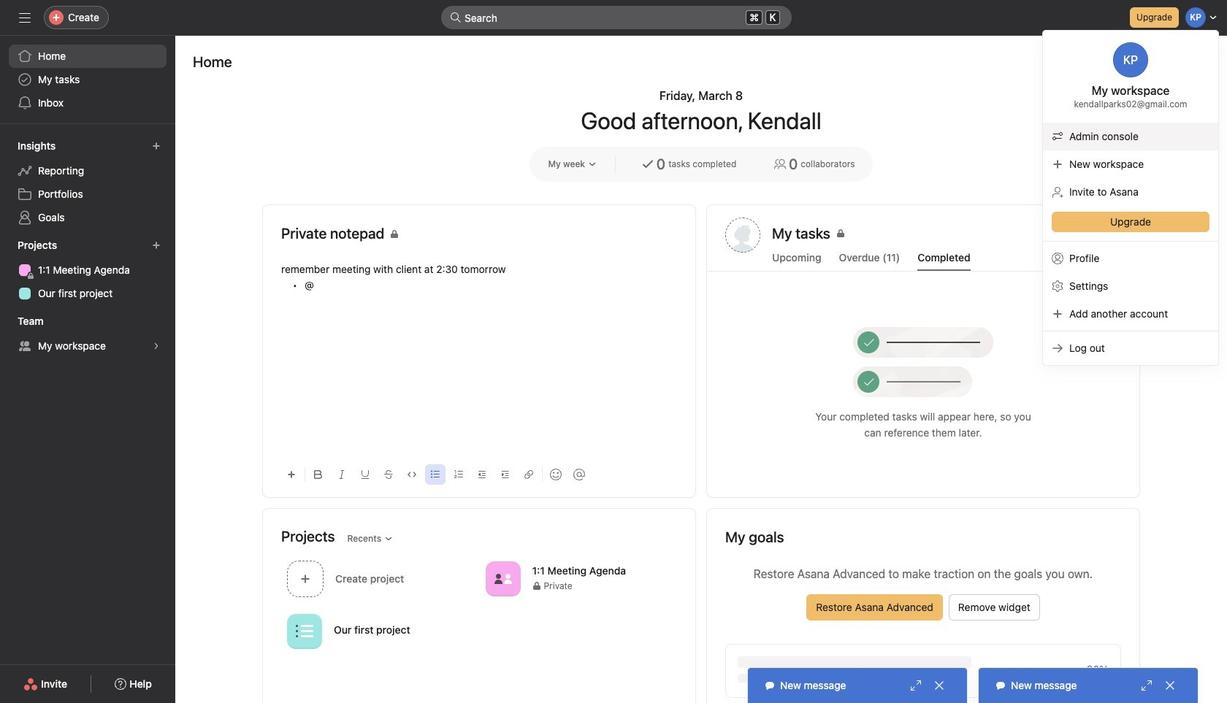 Task type: describe. For each thing, give the bounding box(es) containing it.
insights element
[[0, 133, 175, 232]]

bold image
[[314, 471, 323, 479]]

emoji image
[[550, 469, 562, 481]]

increase list indent image
[[501, 471, 510, 479]]

close image
[[934, 680, 946, 692]]

global element
[[0, 36, 175, 124]]

hide sidebar image
[[19, 12, 31, 23]]

decrease list indent image
[[478, 471, 487, 479]]

expand new message image for close image
[[1142, 680, 1153, 692]]

italics image
[[338, 471, 346, 479]]

add profile photo image
[[726, 218, 761, 253]]

underline image
[[361, 471, 370, 479]]

close image
[[1165, 680, 1177, 692]]

link image
[[525, 471, 534, 479]]

list image
[[296, 623, 314, 641]]

bulleted list image
[[431, 471, 440, 479]]

people image
[[494, 570, 512, 588]]

code image
[[408, 471, 417, 479]]

projects element
[[0, 232, 175, 308]]

at mention image
[[574, 469, 585, 481]]



Task type: locate. For each thing, give the bounding box(es) containing it.
toolbar
[[281, 458, 678, 491]]

insert an object image
[[287, 471, 296, 479]]

numbered list image
[[455, 471, 463, 479]]

1 horizontal spatial expand new message image
[[1142, 680, 1153, 692]]

1 expand new message image from the left
[[911, 680, 922, 692]]

expand new message image for close icon
[[911, 680, 922, 692]]

see details, my workspace image
[[152, 342, 161, 351]]

teams element
[[0, 308, 175, 361]]

document
[[281, 262, 678, 452]]

strikethrough image
[[384, 471, 393, 479]]

None field
[[441, 6, 792, 29]]

Search tasks, projects, and more text field
[[441, 6, 792, 29]]

menu item
[[1044, 123, 1219, 151]]

prominent image
[[450, 12, 462, 23]]

expand new message image left close image
[[1142, 680, 1153, 692]]

new insights image
[[152, 142, 161, 151]]

new project or portfolio image
[[152, 241, 161, 250]]

expand new message image
[[911, 680, 922, 692], [1142, 680, 1153, 692]]

0 horizontal spatial expand new message image
[[911, 680, 922, 692]]

expand new message image left close icon
[[911, 680, 922, 692]]

2 expand new message image from the left
[[1142, 680, 1153, 692]]



Task type: vqa. For each thing, say whether or not it's contained in the screenshot.
the left More actions image
no



